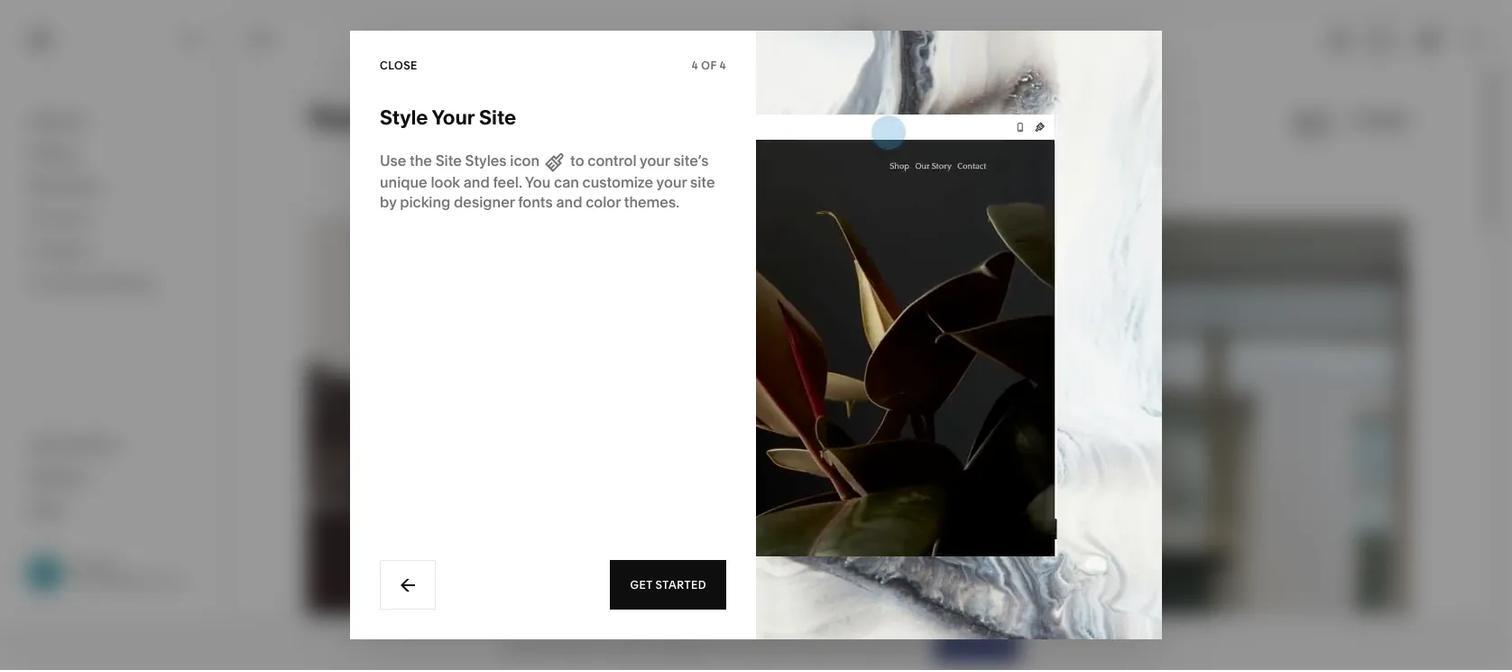 Task type: vqa. For each thing, say whether or not it's contained in the screenshot.
Selling
yes



Task type: locate. For each thing, give the bounding box(es) containing it.
themes.
[[624, 193, 680, 211]]

contacts link
[[30, 209, 200, 230]]

by
[[380, 193, 397, 211]]

close
[[380, 58, 418, 72]]

look
[[431, 173, 460, 191]]

acuity
[[30, 274, 73, 292]]

2 4 from the left
[[720, 58, 727, 72]]

0 vertical spatial to
[[571, 152, 585, 170]]

your up "use the site styles icon"
[[432, 106, 475, 130]]

work
[[851, 25, 878, 38]]

unique
[[380, 173, 428, 191]]

site up styles
[[479, 106, 517, 130]]

klo
[[99, 559, 115, 573]]

settings link
[[30, 467, 200, 489]]

fonts
[[518, 193, 553, 211]]

1 horizontal spatial of
[[853, 638, 865, 654]]

the
[[410, 152, 432, 170], [775, 638, 795, 654]]

0 vertical spatial site
[[479, 106, 517, 130]]

scheduling
[[77, 274, 155, 292]]

the up unique
[[410, 152, 432, 170]]

0 horizontal spatial site
[[436, 152, 462, 170]]

and down can
[[556, 193, 583, 211]]

1 vertical spatial and
[[556, 193, 583, 211]]

0 vertical spatial and
[[464, 173, 490, 191]]

acuity scheduling
[[30, 274, 155, 292]]

website
[[30, 112, 86, 130]]

of
[[702, 58, 717, 72], [853, 638, 865, 654]]

picking
[[400, 193, 451, 211]]

started
[[656, 579, 707, 592]]

control
[[588, 152, 637, 170]]

icon
[[510, 152, 540, 170]]

your
[[432, 106, 475, 130], [503, 638, 530, 654]]

0 vertical spatial the
[[410, 152, 432, 170]]

portfolio
[[813, 39, 857, 53]]

now
[[709, 638, 735, 654]]

1 vertical spatial the
[[775, 638, 795, 654]]

and
[[464, 173, 490, 191], [556, 193, 583, 211]]

ends
[[558, 638, 588, 654]]

0 horizontal spatial your
[[432, 106, 475, 130]]

edit
[[251, 32, 277, 46]]

klobrad84@gmail.com
[[72, 574, 186, 587]]

4
[[692, 58, 699, 72], [720, 58, 727, 72]]

use the site styles icon
[[380, 152, 540, 170]]

0 horizontal spatial to
[[571, 152, 585, 170]]

style your site
[[380, 106, 517, 130]]

site.
[[897, 638, 921, 654]]

analytics link
[[30, 241, 200, 263]]

out
[[831, 638, 850, 654]]

days.
[[620, 638, 651, 654]]

your left site.
[[868, 638, 894, 654]]

your
[[640, 152, 670, 170], [657, 173, 687, 191], [868, 638, 894, 654]]

and up the designer
[[464, 173, 490, 191]]

acuity scheduling link
[[30, 273, 200, 295]]

get
[[752, 638, 772, 654]]

1 horizontal spatial 4
[[720, 58, 727, 72]]

site for your
[[479, 106, 517, 130]]

tab list
[[1319, 25, 1402, 54]]

close button
[[380, 49, 418, 82]]

asset library
[[30, 436, 120, 454]]

the right get on the bottom of page
[[775, 638, 795, 654]]

get
[[630, 579, 653, 592]]

work portfolio · published
[[813, 25, 916, 53]]

1 horizontal spatial site
[[479, 106, 517, 130]]

0 horizontal spatial and
[[464, 173, 490, 191]]

your left site's
[[640, 152, 670, 170]]

get started
[[630, 579, 707, 592]]

1 vertical spatial to
[[738, 638, 749, 654]]

settings
[[30, 468, 87, 486]]

site
[[479, 106, 517, 130], [436, 152, 462, 170]]

analytics
[[30, 242, 93, 260]]

·
[[860, 39, 862, 53]]

site
[[691, 173, 715, 191]]

site up "look"
[[436, 152, 462, 170]]

1 horizontal spatial your
[[503, 638, 530, 654]]

your left trial
[[503, 638, 530, 654]]

1 horizontal spatial the
[[775, 638, 795, 654]]

1 vertical spatial of
[[853, 638, 865, 654]]

site for the
[[436, 152, 462, 170]]

0 horizontal spatial the
[[410, 152, 432, 170]]

can
[[554, 173, 579, 191]]

1 vertical spatial your
[[503, 638, 530, 654]]

to
[[571, 152, 585, 170], [738, 638, 749, 654]]

0 horizontal spatial 4
[[692, 58, 699, 72]]

selling
[[30, 144, 76, 162]]

marketing link
[[30, 176, 200, 198]]

to left get on the bottom of page
[[738, 638, 749, 654]]

1 vertical spatial site
[[436, 152, 462, 170]]

to up can
[[571, 152, 585, 170]]

your up themes.
[[657, 173, 687, 191]]

0 horizontal spatial of
[[702, 58, 717, 72]]

feel.
[[493, 173, 522, 191]]

help link
[[30, 500, 62, 519]]

0 vertical spatial your
[[432, 106, 475, 130]]

style
[[380, 106, 428, 130]]

to inside to control your site's unique look and feel. you can customize your site by picking designer fonts and color themes.
[[571, 152, 585, 170]]



Task type: describe. For each thing, give the bounding box(es) containing it.
styles
[[465, 152, 507, 170]]

in
[[591, 638, 601, 654]]

you
[[525, 173, 551, 191]]

marketing
[[30, 177, 100, 195]]

4 of 4
[[692, 58, 727, 72]]

site's
[[674, 152, 709, 170]]

color
[[586, 193, 621, 211]]

0 vertical spatial of
[[702, 58, 717, 72]]

asset library link
[[30, 435, 200, 456]]

2 vertical spatial your
[[868, 638, 894, 654]]

designer
[[454, 193, 515, 211]]

1 4 from the left
[[692, 58, 699, 72]]

0 vertical spatial your
[[640, 152, 670, 170]]

14
[[604, 638, 617, 654]]

selling link
[[30, 144, 200, 165]]

help
[[30, 501, 62, 519]]

trial
[[533, 638, 555, 654]]

use
[[380, 152, 407, 170]]

1 vertical spatial your
[[657, 173, 687, 191]]

library
[[72, 436, 120, 454]]

asset
[[30, 436, 69, 454]]

edit button
[[239, 23, 288, 56]]

to control your site's unique look and feel. you can customize your site by picking designer fonts and color themes.
[[380, 152, 715, 211]]

brad klo klobrad84@gmail.com
[[72, 559, 186, 587]]

upgrade
[[654, 638, 706, 654]]

get started button
[[611, 561, 727, 610]]

customize
[[583, 173, 654, 191]]

published
[[865, 39, 916, 53]]

brad
[[72, 559, 96, 573]]

animation showing how to open the site styles panel on a squarespace site. image
[[756, 114, 1058, 556]]

most
[[798, 638, 828, 654]]

contacts
[[30, 209, 92, 227]]

website link
[[30, 111, 200, 133]]

your trial ends in 14 days. upgrade now to get the most out of your site.
[[503, 638, 921, 654]]

1 horizontal spatial to
[[738, 638, 749, 654]]

1 horizontal spatial and
[[556, 193, 583, 211]]



